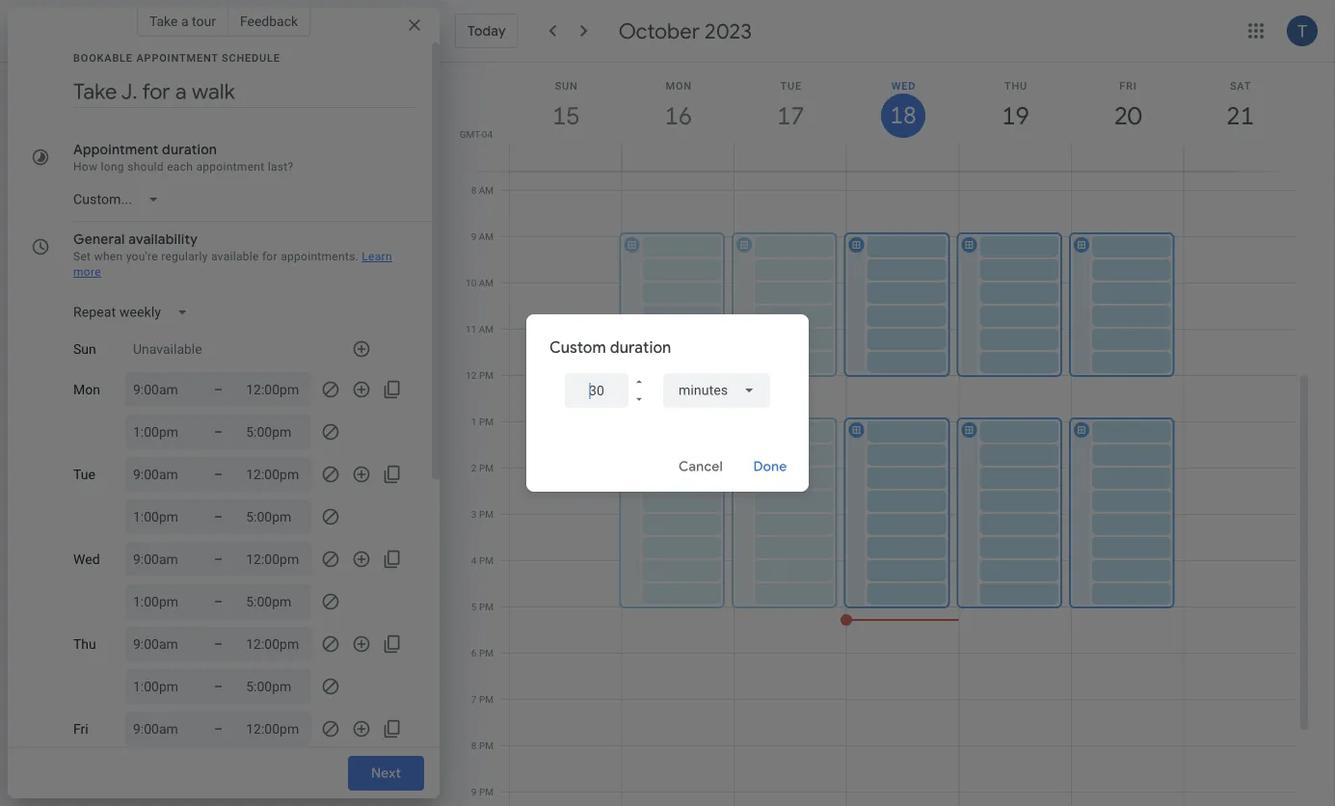 Task type: locate. For each thing, give the bounding box(es) containing it.
9 pm from the top
[[479, 740, 494, 752]]

7
[[471, 694, 477, 705]]

6 pm
[[471, 648, 494, 659]]

1
[[471, 416, 477, 428]]

for
[[262, 250, 278, 263]]

8 pm from the top
[[479, 694, 494, 705]]

4 column header from the left
[[846, 63, 960, 171]]

3 pm from the top
[[479, 462, 494, 474]]

more
[[73, 265, 101, 279]]

tour
[[192, 13, 216, 29]]

5 – from the top
[[214, 551, 223, 567]]

custom duration dialog
[[526, 314, 809, 492]]

1 9 from the top
[[471, 231, 477, 243]]

04
[[482, 128, 493, 140]]

9
[[471, 231, 477, 243], [471, 786, 477, 798]]

pm right 7
[[479, 694, 494, 705]]

pm for 12 pm
[[479, 370, 494, 381]]

8
[[471, 185, 477, 196], [471, 740, 477, 752]]

pm
[[479, 370, 494, 381], [479, 416, 494, 428], [479, 462, 494, 474], [479, 509, 494, 520], [479, 555, 494, 567], [479, 601, 494, 613], [479, 648, 494, 659], [479, 694, 494, 705], [479, 740, 494, 752], [479, 786, 494, 798]]

when
[[94, 250, 123, 263]]

7 – from the top
[[214, 636, 223, 652]]

pm for 6 pm
[[479, 648, 494, 659]]

pm right 5
[[479, 601, 494, 613]]

8 am
[[471, 185, 494, 196]]

1 column header from the left
[[509, 63, 623, 171]]

4 – from the top
[[214, 509, 223, 525]]

grid
[[447, 63, 1312, 806]]

1 pm from the top
[[479, 370, 494, 381]]

cancel
[[679, 458, 723, 475]]

duration inside appointment duration how long should each appointment last?
[[162, 141, 217, 158]]

0 vertical spatial 9
[[471, 231, 477, 243]]

8 down 7
[[471, 740, 477, 752]]

9 for 9 am
[[471, 231, 477, 243]]

am down 8 am
[[479, 231, 494, 243]]

pm down 8 pm
[[479, 786, 494, 798]]

0 vertical spatial duration
[[162, 141, 217, 158]]

gmt-
[[460, 128, 482, 140]]

7 pm from the top
[[479, 648, 494, 659]]

duration
[[162, 141, 217, 158], [610, 338, 672, 358]]

pm right "4"
[[479, 555, 494, 567]]

october 2023
[[619, 17, 752, 44]]

thu
[[73, 636, 96, 652]]

none field inside custom duration dialog
[[663, 373, 771, 408]]

appointment
[[136, 52, 218, 64]]

2 pm from the top
[[479, 416, 494, 428]]

5 pm from the top
[[479, 555, 494, 567]]

2023
[[705, 17, 752, 44]]

1 vertical spatial 8
[[471, 740, 477, 752]]

take a tour
[[149, 13, 216, 29]]

pm right 2
[[479, 462, 494, 474]]

pm right the 1
[[479, 416, 494, 428]]

–
[[214, 381, 223, 397], [214, 424, 223, 440], [214, 466, 223, 482], [214, 509, 223, 525], [214, 551, 223, 567], [214, 594, 223, 609], [214, 636, 223, 652], [214, 678, 223, 694], [214, 721, 223, 737]]

7 column header from the left
[[1184, 63, 1297, 171]]

am right 11
[[479, 324, 494, 335]]

2 9 from the top
[[471, 786, 477, 798]]

3 – from the top
[[214, 466, 223, 482]]

6 pm from the top
[[479, 601, 494, 613]]

2 8 from the top
[[471, 740, 477, 752]]

2 column header from the left
[[622, 63, 735, 171]]

am right 10
[[479, 277, 494, 289]]

1 vertical spatial duration
[[610, 338, 672, 358]]

9 down 8 pm
[[471, 786, 477, 798]]

3 pm
[[471, 509, 494, 520]]

next
[[371, 765, 401, 782]]

am up 9 am
[[479, 185, 494, 196]]

0 vertical spatial 8
[[471, 185, 477, 196]]

wed
[[73, 551, 100, 567]]

appointment duration how long should each appointment last?
[[73, 141, 294, 174]]

None field
[[663, 373, 771, 408]]

6 column header from the left
[[1071, 63, 1185, 171]]

6 – from the top
[[214, 594, 223, 609]]

9 up 10
[[471, 231, 477, 243]]

bookable appointment schedule
[[73, 52, 280, 64]]

5 column header from the left
[[959, 63, 1072, 171]]

8 up 9 am
[[471, 185, 477, 196]]

pm right 12
[[479, 370, 494, 381]]

2 am from the top
[[479, 231, 494, 243]]

pm right 6
[[479, 648, 494, 659]]

8 – from the top
[[214, 678, 223, 694]]

0 horizontal spatial duration
[[162, 141, 217, 158]]

9 pm
[[471, 786, 494, 798]]

9 am
[[471, 231, 494, 243]]

column header
[[509, 63, 623, 171], [622, 63, 735, 171], [734, 63, 847, 171], [846, 63, 960, 171], [959, 63, 1072, 171], [1071, 63, 1185, 171], [1184, 63, 1297, 171]]

general availability
[[73, 230, 198, 248]]

duration for appointment
[[162, 141, 217, 158]]

set
[[73, 250, 91, 263]]

1 am from the top
[[479, 185, 494, 196]]

11
[[466, 324, 477, 335]]

tue
[[73, 466, 95, 482]]

3 am from the top
[[479, 277, 494, 289]]

2
[[471, 462, 477, 474]]

you're
[[126, 250, 158, 263]]

10
[[466, 277, 477, 289]]

done
[[754, 458, 787, 475]]

1 pm
[[471, 416, 494, 428]]

4 am from the top
[[479, 324, 494, 335]]

available
[[211, 250, 259, 263]]

cancel button
[[670, 444, 732, 490]]

1 vertical spatial 9
[[471, 786, 477, 798]]

10 pm from the top
[[479, 786, 494, 798]]

5 pm
[[471, 601, 494, 613]]

8 for 8 pm
[[471, 740, 477, 752]]

feedback
[[240, 13, 298, 29]]

duration up duration in minutes number field
[[610, 338, 672, 358]]

pm right 3
[[479, 509, 494, 520]]

done button
[[740, 444, 801, 490]]

should
[[127, 160, 164, 174]]

am for 10 am
[[479, 277, 494, 289]]

am
[[479, 185, 494, 196], [479, 231, 494, 243], [479, 277, 494, 289], [479, 324, 494, 335]]

pm up 9 pm
[[479, 740, 494, 752]]

5
[[471, 601, 477, 613]]

mon
[[73, 382, 100, 398]]

10 am
[[466, 277, 494, 289]]

feedback button
[[228, 6, 311, 37]]

bookable
[[73, 52, 133, 64]]

duration inside dialog
[[610, 338, 672, 358]]

1 horizontal spatial duration
[[610, 338, 672, 358]]

4 pm from the top
[[479, 509, 494, 520]]

duration up each
[[162, 141, 217, 158]]

october
[[619, 17, 700, 44]]

1 8 from the top
[[471, 185, 477, 196]]

fri
[[73, 721, 88, 737]]

appointments.
[[281, 250, 359, 263]]

pm for 3 pm
[[479, 509, 494, 520]]



Task type: describe. For each thing, give the bounding box(es) containing it.
learn more
[[73, 250, 392, 279]]

3 column header from the left
[[734, 63, 847, 171]]

1 – from the top
[[214, 381, 223, 397]]

learn more link
[[73, 250, 392, 279]]

today
[[468, 22, 506, 40]]

3
[[471, 509, 477, 520]]

2 pm
[[471, 462, 494, 474]]

pm for 1 pm
[[479, 416, 494, 428]]

grid containing gmt-04
[[447, 63, 1312, 806]]

take a tour button
[[137, 6, 228, 37]]

7 pm
[[471, 694, 494, 705]]

next button
[[348, 756, 424, 791]]

8 pm
[[471, 740, 494, 752]]

am for 8 am
[[479, 185, 494, 196]]

pm for 5 pm
[[479, 601, 494, 613]]

today button
[[455, 14, 519, 48]]

unavailable
[[133, 341, 202, 357]]

am for 9 am
[[479, 231, 494, 243]]

am for 11 am
[[479, 324, 494, 335]]

Add title text field
[[73, 77, 417, 106]]

how
[[73, 160, 98, 174]]

each
[[167, 160, 193, 174]]

availability
[[128, 230, 198, 248]]

last?
[[268, 160, 294, 174]]

pm for 4 pm
[[479, 555, 494, 567]]

schedule
[[222, 52, 280, 64]]

duration for custom
[[610, 338, 672, 358]]

8 for 8 am
[[471, 185, 477, 196]]

general
[[73, 230, 125, 248]]

pm for 9 pm
[[479, 786, 494, 798]]

long
[[101, 160, 124, 174]]

11 am
[[466, 324, 494, 335]]

6
[[471, 648, 477, 659]]

set when you're regularly available for appointments.
[[73, 250, 359, 263]]

Duration in minutes number field
[[580, 373, 613, 408]]

sun
[[73, 341, 96, 357]]

appointment
[[196, 160, 265, 174]]

learn
[[362, 250, 392, 263]]

4 pm
[[471, 555, 494, 567]]

pm for 7 pm
[[479, 694, 494, 705]]

2 – from the top
[[214, 424, 223, 440]]

regularly
[[161, 250, 208, 263]]

12
[[466, 370, 477, 381]]

a
[[181, 13, 189, 29]]

pm for 8 pm
[[479, 740, 494, 752]]

custom
[[550, 338, 606, 358]]

4
[[471, 555, 477, 567]]

9 – from the top
[[214, 721, 223, 737]]

appointment
[[73, 141, 159, 158]]

custom duration
[[550, 338, 672, 358]]

take
[[149, 13, 178, 29]]

12 pm
[[466, 370, 494, 381]]

pm for 2 pm
[[479, 462, 494, 474]]

9 for 9 pm
[[471, 786, 477, 798]]

gmt-04
[[460, 128, 493, 140]]



Task type: vqa. For each thing, say whether or not it's contained in the screenshot.
4th PM from the top
yes



